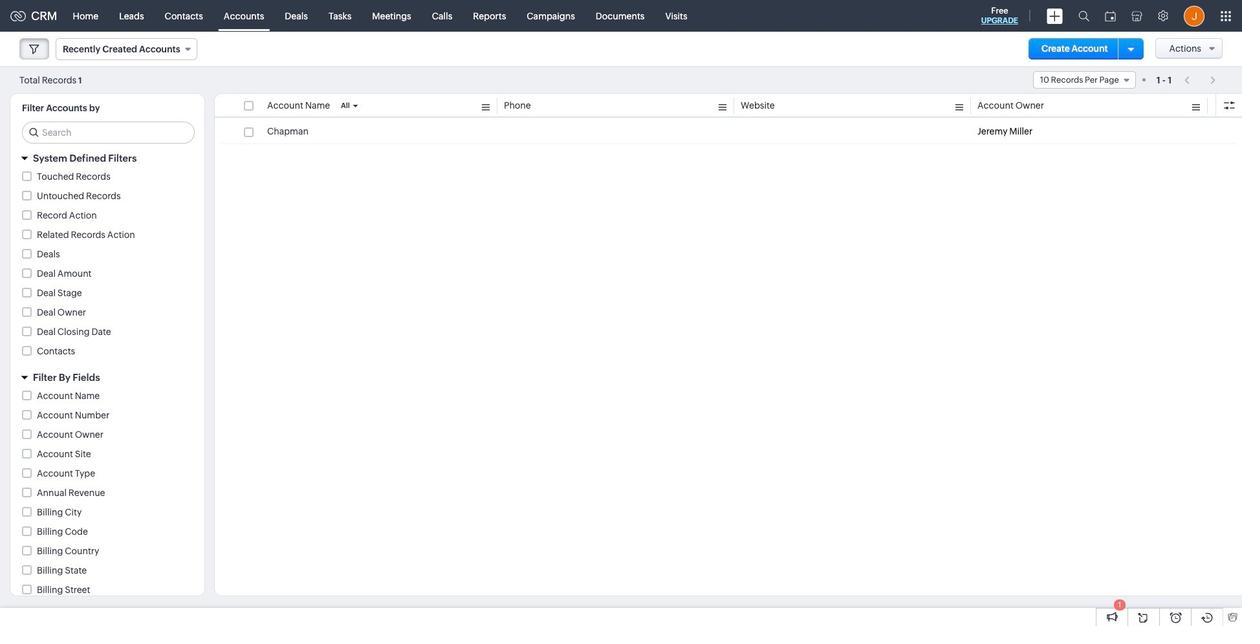 Task type: vqa. For each thing, say whether or not it's contained in the screenshot.
Search Element
yes



Task type: describe. For each thing, give the bounding box(es) containing it.
profile image
[[1185, 6, 1205, 26]]

calendar image
[[1106, 11, 1117, 21]]

profile element
[[1177, 0, 1213, 31]]

search element
[[1071, 0, 1098, 32]]



Task type: locate. For each thing, give the bounding box(es) containing it.
logo image
[[10, 11, 26, 21]]

search image
[[1079, 10, 1090, 21]]

create menu image
[[1047, 8, 1064, 24]]

navigation
[[1179, 71, 1223, 89]]

None field
[[56, 38, 197, 60], [1034, 71, 1137, 89], [56, 38, 197, 60], [1034, 71, 1137, 89]]

create menu element
[[1040, 0, 1071, 31]]

Search text field
[[23, 122, 194, 143]]



